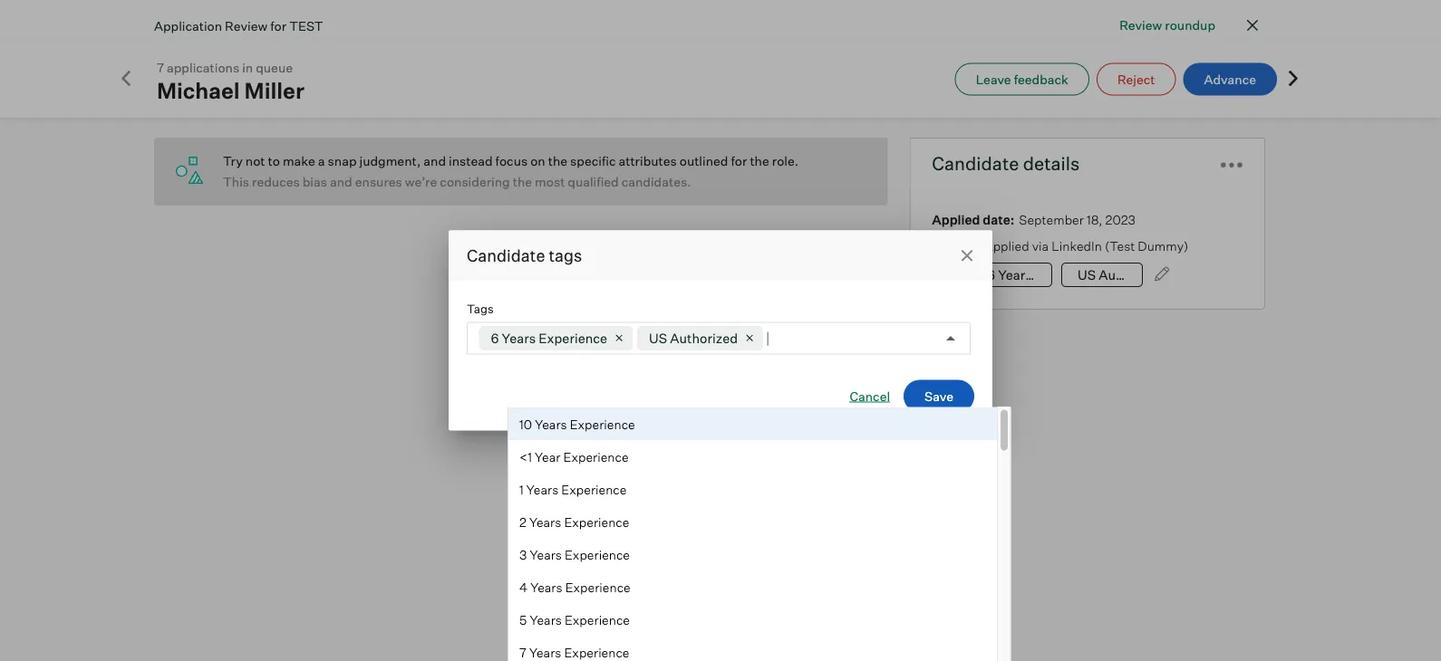 Task type: describe. For each thing, give the bounding box(es) containing it.
7 for 7 years experience
[[519, 644, 526, 660]]

3 years experience
[[519, 547, 630, 562]]

judgment,
[[359, 153, 421, 169]]

leave feedback button
[[955, 63, 1089, 96]]

leave
[[976, 71, 1011, 87]]

michael miller link
[[157, 77, 304, 104]]

0 horizontal spatial review
[[225, 17, 268, 33]]

queue
[[256, 60, 293, 76]]

source:
[[932, 238, 980, 254]]

1 horizontal spatial the
[[548, 153, 567, 169]]

attributes
[[619, 153, 677, 169]]

test
[[289, 17, 323, 33]]

outlined
[[680, 153, 728, 169]]

applications
[[167, 60, 239, 76]]

tags
[[549, 246, 582, 266]]

feedback
[[1014, 71, 1069, 87]]

years for 7
[[529, 644, 561, 660]]

7 years experience
[[519, 644, 629, 660]]

0 horizontal spatial applied
[[932, 212, 980, 228]]

candidate actions image
[[1221, 163, 1243, 168]]

10 years experience
[[519, 416, 635, 432]]

dummy)
[[1138, 238, 1188, 254]]

try
[[223, 153, 243, 169]]

years for 5
[[530, 612, 562, 628]]

leave feedback
[[976, 71, 1069, 87]]

experience for <1 year experience
[[563, 449, 629, 465]]

2 years experience
[[519, 514, 629, 530]]

<1
[[519, 449, 532, 465]]

1 vertical spatial and
[[330, 174, 352, 190]]

authorized inside candidate tags dialog
[[670, 330, 738, 347]]

in
[[242, 60, 253, 76]]

for inside the try not to make a snap judgment, and instead focus on the specific attributes outlined for the role. this reduces bias and ensures we're considering the most qualified candidates.
[[731, 153, 747, 169]]

years for 6
[[502, 330, 536, 347]]

bias
[[303, 174, 327, 190]]

cancel
[[850, 388, 890, 404]]

specific
[[570, 153, 616, 169]]

1 horizontal spatial review
[[1120, 17, 1162, 33]]

candidate actions element
[[1221, 148, 1243, 179]]

next image
[[1284, 69, 1302, 87]]

4 years experience
[[519, 579, 631, 595]]

2 horizontal spatial the
[[750, 153, 769, 169]]

5
[[519, 612, 527, 628]]

1 horizontal spatial applied
[[984, 238, 1029, 254]]

cancel link
[[850, 387, 890, 406]]

considering
[[440, 174, 510, 190]]

review roundup
[[1120, 17, 1215, 33]]

date:
[[983, 212, 1015, 228]]

instead
[[449, 153, 493, 169]]

snap
[[328, 153, 357, 169]]

<1 year experience
[[519, 449, 629, 465]]

years for 4
[[530, 579, 562, 595]]

10
[[519, 416, 532, 432]]

role.
[[772, 153, 799, 169]]

previous element
[[117, 69, 135, 89]]

years for 10
[[535, 416, 567, 432]]

18,
[[1087, 212, 1103, 228]]

save button
[[904, 380, 974, 413]]

save
[[925, 388, 954, 404]]

reject
[[1117, 71, 1155, 87]]

tags
[[467, 302, 494, 316]]

try not to make a snap judgment, and instead focus on the specific attributes outlined for the role. this reduces bias and ensures we're considering the most qualified candidates.
[[223, 153, 799, 190]]

applied date: september 18, 2023
[[932, 212, 1136, 228]]

application
[[154, 17, 222, 33]]

tags:
[[932, 266, 966, 281]]

review roundup link
[[1120, 15, 1215, 34]]

michael
[[157, 77, 240, 104]]

ensures
[[355, 174, 402, 190]]

6
[[491, 330, 499, 347]]

0 vertical spatial us authorized
[[1078, 267, 1166, 283]]

candidate tags dialog
[[449, 231, 992, 431]]

reduces
[[252, 174, 300, 190]]

us inside candidate tags dialog
[[649, 330, 667, 347]]

source: applied via linkedin (test dummy)
[[932, 238, 1188, 254]]

candidate tags
[[467, 246, 582, 266]]



Task type: vqa. For each thing, say whether or not it's contained in the screenshot.
TEST at top left
yes



Task type: locate. For each thing, give the bounding box(es) containing it.
experience up 3 years experience
[[564, 514, 629, 530]]

us authorized inside candidate tags dialog
[[649, 330, 738, 347]]

review
[[1120, 17, 1162, 33], [225, 17, 268, 33]]

experience up the 2 years experience
[[561, 481, 627, 497]]

experience for 10 years experience
[[570, 416, 635, 432]]

a
[[318, 153, 325, 169]]

1 horizontal spatial authorized
[[1099, 267, 1166, 283]]

this
[[223, 174, 249, 190]]

to
[[268, 153, 280, 169]]

7 down 5
[[519, 644, 526, 660]]

experience right '6'
[[539, 330, 607, 347]]

september
[[1019, 212, 1084, 228]]

0 horizontal spatial the
[[513, 174, 532, 190]]

us authorized
[[1078, 267, 1166, 283], [649, 330, 738, 347]]

roundup
[[1165, 17, 1215, 33]]

close image
[[1242, 15, 1263, 36]]

application review for test
[[154, 17, 323, 33]]

1 horizontal spatial us
[[1078, 267, 1096, 283]]

advance button
[[1183, 63, 1277, 96]]

(test
[[1105, 238, 1135, 254]]

for right outlined
[[731, 153, 747, 169]]

0 vertical spatial and
[[424, 153, 446, 169]]

experience down 5 years experience
[[564, 644, 629, 660]]

1 vertical spatial us authorized
[[649, 330, 738, 347]]

details
[[1023, 152, 1080, 175]]

1 horizontal spatial and
[[424, 153, 446, 169]]

years right 2
[[529, 514, 561, 530]]

0 vertical spatial us
[[1078, 267, 1096, 283]]

qualified
[[568, 174, 619, 190]]

1 horizontal spatial 7
[[519, 644, 526, 660]]

3
[[519, 547, 527, 562]]

0 horizontal spatial and
[[330, 174, 352, 190]]

applied down the date:
[[984, 238, 1029, 254]]

candidate up tags at the top
[[467, 246, 545, 266]]

the left role.
[[750, 153, 769, 169]]

add a candidate tag image
[[1155, 267, 1169, 281]]

advance
[[1204, 71, 1256, 87]]

years right 4
[[530, 579, 562, 595]]

1 vertical spatial authorized
[[670, 330, 738, 347]]

years down 5 years experience
[[529, 644, 561, 660]]

experience for 7 years experience
[[564, 644, 629, 660]]

via
[[1032, 238, 1049, 254]]

years right 5
[[530, 612, 562, 628]]

0 horizontal spatial us
[[649, 330, 667, 347]]

0 vertical spatial 7
[[157, 60, 164, 76]]

years for 2
[[529, 514, 561, 530]]

0 horizontal spatial for
[[270, 17, 287, 33]]

1 vertical spatial candidate
[[467, 246, 545, 266]]

1 years experience
[[519, 481, 627, 497]]

7 inside the 7 applications in queue michael miller
[[157, 60, 164, 76]]

candidate for candidate details
[[932, 152, 1019, 175]]

0 vertical spatial for
[[270, 17, 287, 33]]

1
[[519, 481, 524, 497]]

7 applications in queue michael miller
[[157, 60, 304, 104]]

us
[[1078, 267, 1096, 283], [649, 330, 667, 347]]

experience down 10 years experience
[[563, 449, 629, 465]]

next element
[[1284, 69, 1302, 89]]

0 vertical spatial applied
[[932, 212, 980, 228]]

make
[[283, 153, 315, 169]]

review up in
[[225, 17, 268, 33]]

1 horizontal spatial for
[[731, 153, 747, 169]]

0 horizontal spatial 7
[[157, 60, 164, 76]]

experience up <1 year experience at the bottom of the page
[[570, 416, 635, 432]]

0 vertical spatial authorized
[[1099, 267, 1166, 283]]

4
[[519, 579, 528, 595]]

years for 3
[[530, 547, 562, 562]]

7
[[157, 60, 164, 76], [519, 644, 526, 660]]

we're
[[405, 174, 437, 190]]

candidate
[[932, 152, 1019, 175], [467, 246, 545, 266]]

2023
[[1105, 212, 1136, 228]]

candidate inside dialog
[[467, 246, 545, 266]]

5 years experience
[[519, 612, 630, 628]]

experience for 1 years experience
[[561, 481, 627, 497]]

1 vertical spatial applied
[[984, 238, 1029, 254]]

1 horizontal spatial us authorized
[[1078, 267, 1166, 283]]

authorized
[[1099, 267, 1166, 283], [670, 330, 738, 347]]

years right the 10
[[535, 416, 567, 432]]

experience inside candidate tags dialog
[[539, 330, 607, 347]]

review left roundup
[[1120, 17, 1162, 33]]

years inside candidate tags dialog
[[502, 330, 536, 347]]

for
[[270, 17, 287, 33], [731, 153, 747, 169]]

6 years experience
[[491, 330, 607, 347]]

experience for 4 years experience
[[565, 579, 631, 595]]

2
[[519, 514, 526, 530]]

candidates.
[[622, 174, 691, 190]]

7 for 7 applications in queue michael miller
[[157, 60, 164, 76]]

experience for 3 years experience
[[565, 547, 630, 562]]

1 vertical spatial 7
[[519, 644, 526, 660]]

reject button
[[1097, 63, 1176, 96]]

and
[[424, 153, 446, 169], [330, 174, 352, 190]]

years right 1
[[526, 481, 559, 497]]

candidate for candidate tags
[[467, 246, 545, 266]]

candidate details
[[932, 152, 1080, 175]]

experience
[[539, 330, 607, 347], [570, 416, 635, 432], [563, 449, 629, 465], [561, 481, 627, 497], [564, 514, 629, 530], [565, 547, 630, 562], [565, 579, 631, 595], [565, 612, 630, 628], [564, 644, 629, 660]]

for left test
[[270, 17, 287, 33]]

linkedin
[[1052, 238, 1102, 254]]

and down snap
[[330, 174, 352, 190]]

1 vertical spatial us
[[649, 330, 667, 347]]

miller
[[244, 77, 304, 104]]

7 right previous element
[[157, 60, 164, 76]]

years right '6'
[[502, 330, 536, 347]]

experience for 5 years experience
[[565, 612, 630, 628]]

on
[[530, 153, 545, 169]]

not
[[245, 153, 265, 169]]

years right 3
[[530, 547, 562, 562]]

years
[[502, 330, 536, 347], [535, 416, 567, 432], [526, 481, 559, 497], [529, 514, 561, 530], [530, 547, 562, 562], [530, 579, 562, 595], [530, 612, 562, 628], [529, 644, 561, 660]]

0 horizontal spatial authorized
[[670, 330, 738, 347]]

experience up 4 years experience
[[565, 547, 630, 562]]

candidate up the date:
[[932, 152, 1019, 175]]

experience for 6 years experience
[[539, 330, 607, 347]]

and up we're
[[424, 153, 446, 169]]

experience for 2 years experience
[[564, 514, 629, 530]]

0 horizontal spatial candidate
[[467, 246, 545, 266]]

1 horizontal spatial candidate
[[932, 152, 1019, 175]]

applied up source:
[[932, 212, 980, 228]]

1 vertical spatial for
[[731, 153, 747, 169]]

0 vertical spatial candidate
[[932, 152, 1019, 175]]

applied
[[932, 212, 980, 228], [984, 238, 1029, 254]]

0 horizontal spatial us authorized
[[649, 330, 738, 347]]

the
[[548, 153, 567, 169], [750, 153, 769, 169], [513, 174, 532, 190]]

the down focus
[[513, 174, 532, 190]]

experience down 3 years experience
[[565, 579, 631, 595]]

years for 1
[[526, 481, 559, 497]]

most
[[535, 174, 565, 190]]

focus
[[495, 153, 528, 169]]

experience down 4 years experience
[[565, 612, 630, 628]]

the right on
[[548, 153, 567, 169]]

year
[[535, 449, 561, 465]]



